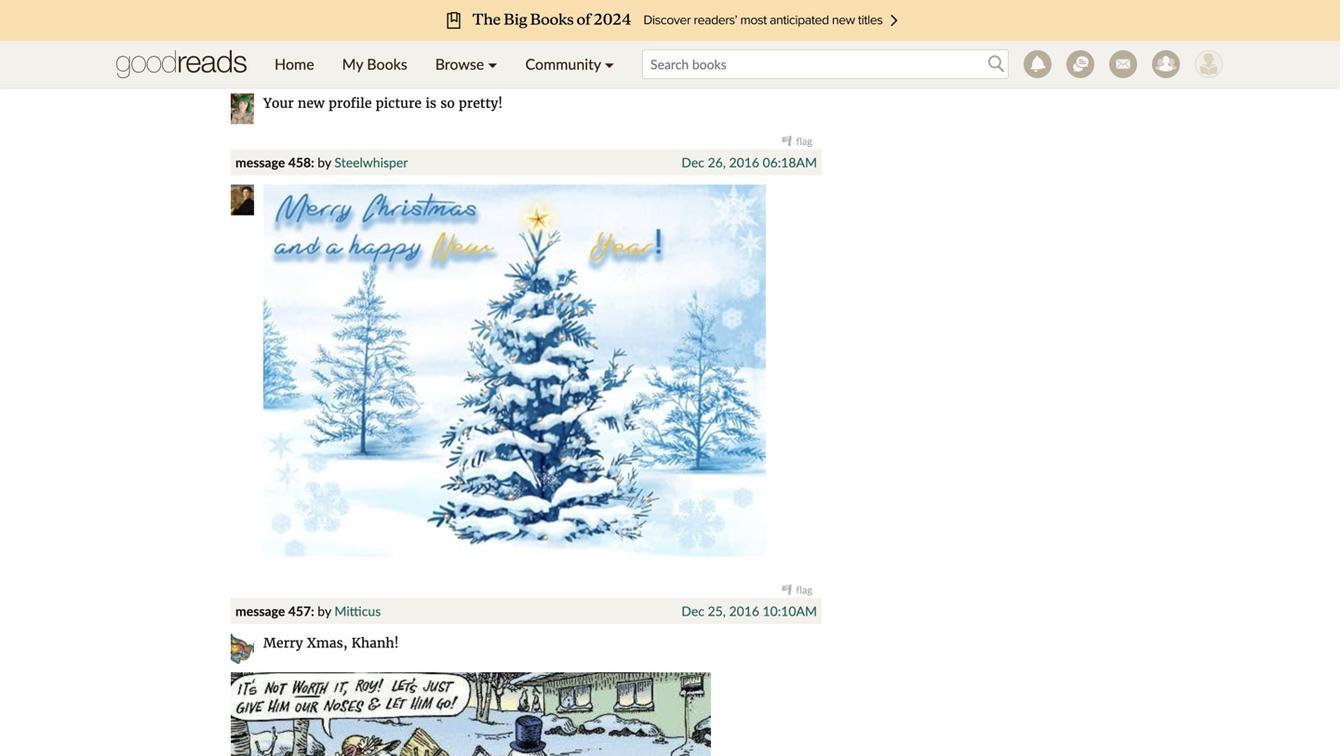 Task type: locate. For each thing, give the bounding box(es) containing it.
✨ left i
[[371, 63, 384, 79]]

2 flag from the top
[[796, 135, 813, 147]]

menu containing home
[[261, 41, 628, 87]]

1 vertical spatial flag link
[[782, 135, 813, 147]]

1 2016 from the top
[[729, 154, 759, 170]]

▾ for browse ▾
[[488, 55, 498, 73]]

books
[[367, 55, 407, 73]]

message up your
[[235, 63, 285, 79]]

1 vertical spatial by
[[318, 154, 331, 170]]

dec left the 25,
[[682, 603, 705, 619]]

community
[[525, 55, 601, 73]]

2 message from the top
[[235, 154, 285, 170]]

by right the 457:
[[318, 603, 331, 619]]

2 ▾ from the left
[[605, 55, 614, 73]]

picture
[[376, 95, 422, 112]]

by right 459:
[[318, 63, 331, 79]]

aug
[[683, 63, 706, 79]]

05,
[[709, 63, 727, 79]]

yeet
[[394, 63, 419, 79]]

1 vertical spatial message
[[235, 154, 285, 170]]

dec 26, 2016 06:18am
[[682, 154, 817, 170]]

menu
[[261, 41, 628, 87]]

my
[[423, 63, 440, 79]]

flag
[[796, 44, 813, 56], [796, 135, 813, 147], [796, 584, 813, 596]]

2016 for 26,
[[729, 154, 759, 170]]

pretty!
[[459, 95, 503, 112]]

0 vertical spatial by
[[318, 63, 331, 79]]

by right 458:
[[318, 154, 331, 170]]

flag up 10:10am
[[796, 584, 813, 596]]

aug 05, 2017 07:47pm link
[[683, 63, 817, 79]]

browse ▾ button
[[421, 41, 511, 87]]

message
[[235, 63, 285, 79], [235, 154, 285, 170], [235, 603, 285, 619]]

1 horizontal spatial ✨
[[567, 63, 580, 79]]

2 ✨ from the left
[[567, 63, 580, 79]]

▾ for community ▾
[[605, 55, 614, 73]]

1 by from the top
[[318, 63, 331, 79]]

0 vertical spatial message
[[235, 63, 285, 79]]

message 457: by mitticus
[[235, 603, 381, 619]]

steelwhisper link
[[335, 154, 408, 170]]

your new profile picture is so pretty!
[[263, 95, 503, 112]]

1 message from the top
[[235, 63, 285, 79]]

my group discussions image
[[1067, 50, 1095, 78]]

merry
[[263, 635, 303, 652]]

3 by from the top
[[318, 603, 331, 619]]

0 vertical spatial 2016
[[729, 154, 759, 170]]

message for your new profile picture is so pretty!
[[235, 63, 285, 79]]

0 horizontal spatial ▾
[[488, 55, 498, 73]]

merry xmas, khanh!
[[263, 635, 399, 652]]

by for new
[[318, 63, 331, 79]]

aug 05, 2017 07:47pm
[[683, 63, 817, 79]]

message left 458:
[[235, 154, 285, 170]]

0 horizontal spatial ✨
[[371, 63, 384, 79]]

▾ right community
[[605, 55, 614, 73]]

3 flag link from the top
[[782, 584, 813, 596]]

your
[[263, 95, 294, 112]]

nenia ✨ i yeet my books back and forth ✨ campbell image
[[231, 93, 254, 124]]

steelwhisper
[[335, 154, 408, 170]]

2016
[[729, 154, 759, 170], [729, 603, 759, 619]]

inbox image
[[1109, 50, 1137, 78]]

07:47pm
[[764, 63, 817, 79]]

2 flag link from the top
[[782, 135, 813, 147]]

2 vertical spatial by
[[318, 603, 331, 619]]

flag link
[[782, 44, 813, 56], [782, 135, 813, 147], [782, 584, 813, 596]]

2016 right 26,
[[729, 154, 759, 170]]

message 458: by steelwhisper
[[235, 154, 408, 170]]

1 vertical spatial dec
[[682, 603, 705, 619]]

flag up 07:47pm
[[796, 44, 813, 56]]

message up merry
[[235, 603, 285, 619]]

0 vertical spatial flag
[[796, 44, 813, 56]]

10:10am
[[763, 603, 817, 619]]

dec left 26,
[[682, 154, 705, 170]]

458:
[[288, 154, 314, 170]]

notifications image
[[1024, 50, 1052, 78]]

so
[[440, 95, 455, 112]]

flag for 07:47pm
[[796, 135, 813, 147]]

2 2016 from the top
[[729, 603, 759, 619]]

dec
[[682, 154, 705, 170], [682, 603, 705, 619]]

my books
[[342, 55, 407, 73]]

flag up 06:18am
[[796, 135, 813, 147]]

1 horizontal spatial ▾
[[605, 55, 614, 73]]

browse
[[435, 55, 484, 73]]

1 dec from the top
[[682, 154, 705, 170]]

1 vertical spatial flag
[[796, 135, 813, 147]]

Search for books to add to your shelves search field
[[642, 49, 1009, 79]]

flag link for dec 26, 2016 06:18am
[[782, 584, 813, 596]]

▾
[[488, 55, 498, 73], [605, 55, 614, 73]]

2 vertical spatial flag
[[796, 584, 813, 596]]

2 vertical spatial message
[[235, 603, 285, 619]]

2 vertical spatial flag link
[[782, 584, 813, 596]]

flag link up 07:47pm
[[782, 44, 813, 56]]

2 dec from the top
[[682, 603, 705, 619]]

1 ✨ from the left
[[371, 63, 384, 79]]

flag for 06:18am
[[796, 584, 813, 596]]

flag link up 06:18am
[[782, 135, 813, 147]]

▾ left "and"
[[488, 55, 498, 73]]

ruby anderson image
[[1195, 50, 1223, 78]]

1 vertical spatial 2016
[[729, 603, 759, 619]]

steelwhisper image
[[231, 185, 254, 215]]

✨
[[371, 63, 384, 79], [567, 63, 580, 79]]

profile
[[329, 95, 372, 112]]

by
[[318, 63, 331, 79], [318, 154, 331, 170], [318, 603, 331, 619]]

flag link up 10:10am
[[782, 584, 813, 596]]

0 vertical spatial flag link
[[782, 44, 813, 56]]

✨ right forth
[[567, 63, 580, 79]]

0 vertical spatial dec
[[682, 154, 705, 170]]

home link
[[261, 41, 328, 87]]

3 flag from the top
[[796, 584, 813, 596]]

nenia
[[335, 63, 368, 79]]

2017
[[730, 63, 760, 79]]

2016 right the 25,
[[729, 603, 759, 619]]

1 ▾ from the left
[[488, 55, 498, 73]]

3 message from the top
[[235, 603, 285, 619]]



Task type: vqa. For each thing, say whether or not it's contained in the screenshot.
Khanh!
yes



Task type: describe. For each thing, give the bounding box(es) containing it.
2016 for 25,
[[729, 603, 759, 619]]

Search books text field
[[642, 49, 1009, 79]]

i
[[388, 63, 391, 79]]

dec 25, 2016 10:10am
[[682, 603, 817, 619]]

dec for dec 25, 2016 10:10am
[[682, 603, 705, 619]]

my books link
[[328, 41, 421, 87]]

community ▾ button
[[511, 41, 628, 87]]

mitticus
[[335, 603, 381, 619]]

message for merry xmas, khanh!
[[235, 603, 285, 619]]

my
[[342, 55, 363, 73]]

26,
[[708, 154, 726, 170]]

khanh!
[[352, 635, 399, 652]]

dec 26, 2016 06:18am link
[[682, 154, 817, 170]]

459:
[[288, 63, 314, 79]]

2 by from the top
[[318, 154, 331, 170]]

browse ▾
[[435, 55, 498, 73]]

1 flag link from the top
[[782, 44, 813, 56]]

06:18am
[[763, 154, 817, 170]]

dec for dec 26, 2016 06:18am
[[682, 154, 705, 170]]

457:
[[288, 603, 314, 619]]

1 flag from the top
[[796, 44, 813, 56]]

home
[[275, 55, 314, 73]]

friend requests image
[[1152, 50, 1180, 78]]

forth
[[535, 63, 563, 79]]

mitticus link
[[335, 603, 381, 619]]

by for xmas,
[[318, 603, 331, 619]]

dec 25, 2016 10:10am link
[[682, 603, 817, 619]]

mitticus image
[[231, 634, 254, 664]]

xmas,
[[307, 635, 348, 652]]

25,
[[708, 603, 726, 619]]

back
[[481, 63, 507, 79]]

and
[[511, 63, 532, 79]]

is
[[426, 95, 437, 112]]

community ▾
[[525, 55, 614, 73]]

nenia ✨ i yeet my books back and forth ✨ link
[[335, 63, 580, 79]]

message 459: by nenia ✨ i yeet my books back and forth ✨
[[235, 63, 580, 79]]

flag link for aug 05, 2017 07:47pm
[[782, 135, 813, 147]]

books
[[443, 63, 477, 79]]

new
[[298, 95, 325, 112]]



